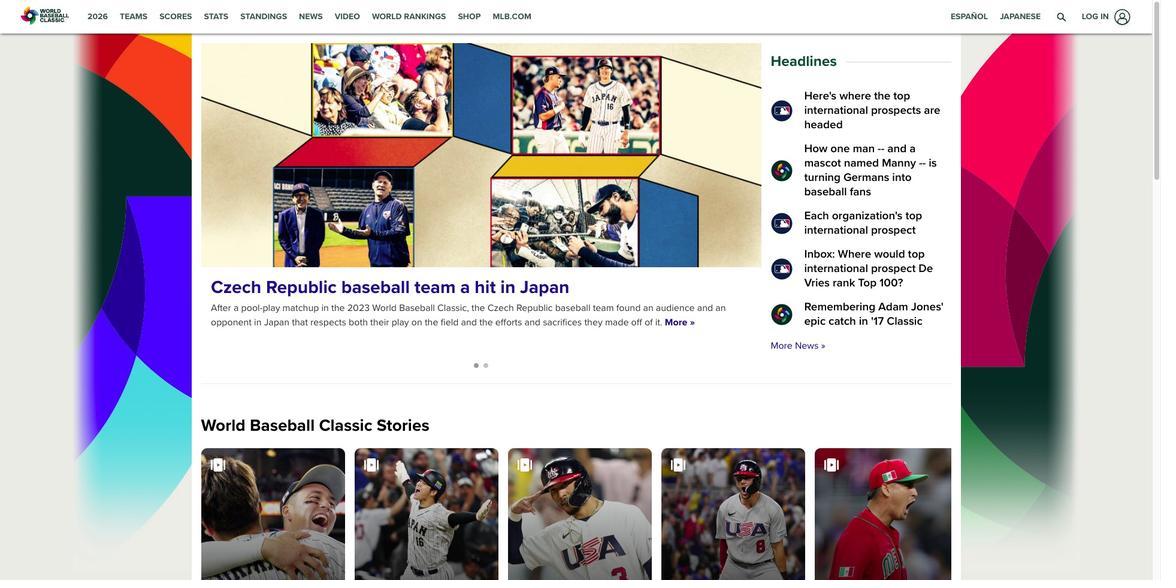 Task type: vqa. For each thing, say whether or not it's contained in the screenshot.
and within the How one man -- and a mascot named Manny -- is turning Germans into baseball fans
yes



Task type: describe. For each thing, give the bounding box(es) containing it.
and right audience
[[697, 302, 713, 314]]

world inside 'after a pool-play matchup in the 2023 world baseball classic, the czech republic baseball team found an audience and an opponent in japan that respects both their play on the field and the efforts and sacrifices they made off of it.'
[[372, 302, 396, 314]]

more news
[[771, 340, 819, 352]]

more for more news
[[771, 340, 793, 352]]

pool-
[[241, 302, 262, 314]]

headlines
[[771, 53, 837, 70]]

2023
[[347, 302, 370, 314]]

found
[[616, 302, 641, 314]]

opponent
[[211, 317, 251, 329]]

tertiary navigation element
[[945, 0, 1047, 34]]

world baseball classic stories button
[[191, 412, 430, 440]]

matchup
[[282, 302, 319, 314]]

secondary navigation element
[[82, 0, 538, 34]]

audience
[[656, 302, 695, 314]]

0 horizontal spatial baseball
[[341, 276, 410, 298]]

2026 link
[[82, 0, 114, 34]]

in inside dropdown button
[[1101, 11, 1109, 22]]

baseball inside 'after a pool-play matchup in the 2023 world baseball classic, the czech republic baseball team found an audience and an opponent in japan that respects both their play on the field and the efforts and sacrifices they made off of it.'
[[555, 302, 590, 314]]

germans
[[844, 171, 890, 185]]

prospect inside inbox: where would top international prospect de vries rank top 100?
[[871, 262, 916, 276]]

0 vertical spatial japan
[[520, 276, 569, 298]]

teams link
[[114, 0, 154, 34]]

both
[[349, 317, 368, 329]]

is
[[929, 157, 937, 170]]

0 horizontal spatial czech
[[211, 276, 261, 298]]

mlb image for here's
[[771, 100, 793, 122]]

czech republic baseball team a hit in japan
[[211, 276, 569, 298]]

japanese link
[[994, 0, 1047, 34]]

here's
[[805, 89, 837, 103]]

news inside news link
[[299, 11, 323, 22]]

2026
[[87, 11, 108, 22]]

top
[[858, 276, 877, 290]]

in down pool- at the bottom left of page
[[254, 317, 261, 329]]

off
[[631, 317, 642, 329]]

jones'
[[911, 300, 944, 314]]

named
[[844, 157, 879, 170]]

scores link
[[154, 0, 198, 34]]

and right the efforts
[[524, 317, 540, 329]]

how
[[805, 142, 828, 156]]

world rankings link
[[366, 0, 452, 34]]

stats
[[204, 11, 228, 22]]

on
[[411, 317, 422, 329]]

the right on
[[425, 317, 438, 329]]

world for world baseball classic stories
[[201, 415, 246, 435]]

mlb image
[[771, 258, 793, 280]]

baseball inside button
[[250, 415, 315, 435]]

international for here's
[[805, 104, 868, 118]]

mlb.com
[[493, 11, 532, 22]]

more link
[[665, 317, 695, 329]]

shop link
[[452, 0, 487, 34]]

log in
[[1082, 11, 1109, 22]]

headed
[[805, 118, 843, 132]]

world rankings
[[372, 11, 446, 22]]

into
[[893, 171, 912, 185]]

classic,
[[437, 302, 469, 314]]

log in button
[[1075, 6, 1133, 27]]

organization's
[[832, 209, 903, 223]]

here's where the top international prospects are headed
[[805, 89, 941, 132]]

a inside how one man -- and a mascot named manny -- is turning germans into baseball fans
[[910, 142, 916, 156]]

'17
[[871, 315, 884, 329]]

log
[[1082, 11, 1099, 22]]

in up respects
[[321, 302, 329, 314]]

1 an from the left
[[643, 302, 653, 314]]

and right "field"
[[461, 317, 477, 329]]

epic
[[805, 315, 826, 329]]

prospects
[[871, 104, 921, 118]]

republic inside 'after a pool-play matchup in the 2023 world baseball classic, the czech republic baseball team found an audience and an opponent in japan that respects both their play on the field and the efforts and sacrifices they made off of it.'
[[516, 302, 553, 314]]

each
[[805, 209, 829, 223]]

classic inside the remembering adam jones' epic catch in '17 classic
[[887, 315, 923, 329]]

top navigation element
[[0, 0, 1152, 34]]

top inside each organization's top international prospect
[[906, 209, 923, 223]]

news link
[[293, 0, 329, 34]]

manny
[[882, 157, 916, 170]]

standings link
[[234, 0, 293, 34]]

turning
[[805, 171, 841, 185]]

top for the
[[894, 89, 910, 103]]

in inside the remembering adam jones' epic catch in '17 classic
[[859, 315, 868, 329]]

are
[[924, 104, 941, 118]]

that
[[292, 317, 308, 329]]

international for inbox:
[[805, 262, 868, 276]]

made
[[605, 317, 629, 329]]

1 horizontal spatial a
[[460, 276, 470, 298]]

in right hit
[[500, 276, 515, 298]]

0 horizontal spatial republic
[[266, 276, 337, 298]]

czech inside 'after a pool-play matchup in the 2023 world baseball classic, the czech republic baseball team found an audience and an opponent in japan that respects both their play on the field and the efforts and sacrifices they made off of it.'
[[487, 302, 514, 314]]

field
[[441, 317, 458, 329]]

standings
[[240, 11, 287, 22]]

de
[[919, 262, 933, 276]]

2 an from the left
[[715, 302, 726, 314]]

fans
[[850, 185, 872, 199]]

scores
[[160, 11, 192, 22]]

vries
[[805, 276, 830, 290]]

after
[[211, 302, 231, 314]]

catch
[[829, 315, 856, 329]]

where
[[840, 89, 871, 103]]

mlb image for each
[[771, 213, 793, 234]]

how one man -- and a mascot named manny -- is turning germans into baseball fans
[[805, 142, 937, 199]]

stats link
[[198, 0, 234, 34]]

where
[[838, 248, 872, 261]]

1 horizontal spatial play
[[391, 317, 409, 329]]

more for 'more' link
[[665, 317, 687, 329]]

the up respects
[[331, 302, 345, 314]]

more news link
[[771, 340, 826, 352]]

baseball inside how one man -- and a mascot named manny -- is turning germans into baseball fans
[[805, 185, 847, 199]]



Task type: locate. For each thing, give the bounding box(es) containing it.
play left on
[[391, 317, 409, 329]]

international down each
[[805, 224, 868, 237]]

-
[[878, 142, 881, 156], [881, 142, 885, 156], [919, 157, 923, 170], [923, 157, 926, 170]]

teams
[[120, 11, 148, 22]]

0 vertical spatial classic
[[887, 315, 923, 329]]

0 vertical spatial team
[[414, 276, 456, 298]]

1 horizontal spatial czech
[[487, 302, 514, 314]]

the up prospects
[[874, 89, 891, 103]]

hit
[[475, 276, 496, 298]]

republic up the efforts
[[516, 302, 553, 314]]

rankings
[[404, 11, 446, 22]]

1 vertical spatial prospect
[[871, 262, 916, 276]]

0 vertical spatial a
[[910, 142, 916, 156]]

in right log on the right top of page
[[1101, 11, 1109, 22]]

0 horizontal spatial japan
[[264, 317, 289, 329]]

classic inside "world baseball classic stories" button
[[319, 415, 373, 435]]

each organization's top international prospect
[[805, 209, 923, 237]]

video link
[[329, 0, 366, 34]]

prospect up the would
[[871, 224, 916, 237]]

republic up matchup at left
[[266, 276, 337, 298]]

1 mlb image from the top
[[771, 100, 793, 122]]

top inside the here's where the top international prospects are headed
[[894, 89, 910, 103]]

japan inside 'after a pool-play matchup in the 2023 world baseball classic, the czech republic baseball team found an audience and an opponent in japan that respects both their play on the field and the efforts and sacrifices they made off of it.'
[[264, 317, 289, 329]]

international inside each organization's top international prospect
[[805, 224, 868, 237]]

how one man -- and a mascot named manny -- is turning germans into baseball fans link
[[771, 142, 951, 200]]

0 horizontal spatial team
[[414, 276, 456, 298]]

prospect
[[871, 224, 916, 237], [871, 262, 916, 276]]

world inside secondary navigation "element"
[[372, 11, 402, 22]]

0 horizontal spatial more
[[665, 317, 687, 329]]

2 vertical spatial baseball
[[555, 302, 590, 314]]

1 vertical spatial team
[[593, 302, 614, 314]]

2 horizontal spatial a
[[910, 142, 916, 156]]

1 vertical spatial mlb image
[[771, 213, 793, 234]]

the down czech republic baseball team a hit in japan link
[[471, 302, 485, 314]]

classic left stories
[[319, 415, 373, 435]]

japanese
[[1000, 11, 1041, 22]]

the left the efforts
[[479, 317, 493, 329]]

of
[[645, 317, 653, 329]]

sacrifices
[[543, 317, 582, 329]]

1 vertical spatial baseball
[[250, 415, 315, 435]]

a left hit
[[460, 276, 470, 298]]

czech up the efforts
[[487, 302, 514, 314]]

news left the video
[[299, 11, 323, 22]]

1 vertical spatial news
[[795, 340, 819, 352]]

0 horizontal spatial an
[[643, 302, 653, 314]]

classic
[[887, 315, 923, 329], [319, 415, 373, 435]]

1 horizontal spatial baseball
[[399, 302, 435, 314]]

and up manny
[[888, 142, 907, 156]]

more
[[665, 317, 687, 329], [771, 340, 793, 352]]

1 horizontal spatial baseball
[[555, 302, 590, 314]]

0 vertical spatial prospect
[[871, 224, 916, 237]]

0 vertical spatial international
[[805, 104, 868, 118]]

a inside 'after a pool-play matchup in the 2023 world baseball classic, the czech republic baseball team found an audience and an opponent in japan that respects both their play on the field and the efforts and sacrifices they made off of it.'
[[233, 302, 238, 314]]

baseball
[[805, 185, 847, 199], [341, 276, 410, 298], [555, 302, 590, 314]]

1 vertical spatial world
[[372, 302, 396, 314]]

0 vertical spatial play
[[262, 302, 280, 314]]

mlb image inside each organization's top international prospect link
[[771, 213, 793, 234]]

2 prospect from the top
[[871, 262, 916, 276]]

1 vertical spatial top
[[906, 209, 923, 223]]

in left '17
[[859, 315, 868, 329]]

0 horizontal spatial play
[[262, 302, 280, 314]]

efforts
[[495, 317, 522, 329]]

world baseball classic stories
[[201, 415, 430, 435]]

remembering adam jones' epic catch in '17 classic link
[[771, 300, 951, 329]]

international inside the here's where the top international prospects are headed
[[805, 104, 868, 118]]

news down epic
[[795, 340, 819, 352]]

their
[[370, 317, 389, 329]]

mlb image inside here's where the top international prospects are headed link
[[771, 100, 793, 122]]

and inside how one man -- and a mascot named manny -- is turning germans into baseball fans
[[888, 142, 907, 156]]

mlb image
[[771, 100, 793, 122], [771, 213, 793, 234]]

0 vertical spatial republic
[[266, 276, 337, 298]]

video
[[335, 11, 360, 22]]

2 vertical spatial top
[[908, 248, 925, 261]]

inbox: where would top international prospect de vries rank top 100?
[[805, 248, 933, 290]]

world inside button
[[201, 415, 246, 435]]

1 international from the top
[[805, 104, 868, 118]]

a
[[910, 142, 916, 156], [460, 276, 470, 298], [233, 302, 238, 314]]

japan left 'that'
[[264, 317, 289, 329]]

0 vertical spatial baseball
[[805, 185, 847, 199]]

republic
[[266, 276, 337, 298], [516, 302, 553, 314]]

play left matchup at left
[[262, 302, 280, 314]]

1 vertical spatial international
[[805, 224, 868, 237]]

baseball up 2023
[[341, 276, 410, 298]]

baseball inside 'after a pool-play matchup in the 2023 world baseball classic, the czech republic baseball team found an audience and an opponent in japan that respects both their play on the field and the efforts and sacrifices they made off of it.'
[[399, 302, 435, 314]]

remembering adam jones' epic catch in '17 classic
[[805, 300, 944, 329]]

1 vertical spatial czech
[[487, 302, 514, 314]]

news
[[299, 11, 323, 22], [795, 340, 819, 352]]

baseball down 'turning'
[[805, 185, 847, 199]]

top for would
[[908, 248, 925, 261]]

100?
[[880, 276, 903, 290]]

español
[[951, 11, 988, 22]]

3 international from the top
[[805, 262, 868, 276]]

respects
[[310, 317, 346, 329]]

0 horizontal spatial news
[[299, 11, 323, 22]]

international up 'headed'
[[805, 104, 868, 118]]

major league baseball image
[[19, 4, 72, 28]]

they
[[584, 317, 602, 329]]

shop
[[458, 11, 481, 22]]

1 vertical spatial a
[[460, 276, 470, 298]]

prospect inside each organization's top international prospect
[[871, 224, 916, 237]]

0 vertical spatial mlb image
[[771, 100, 793, 122]]

czech republic baseball team a hit in japan link
[[211, 276, 752, 299]]

the inside the here's where the top international prospects are headed
[[874, 89, 891, 103]]

prospect up 100?
[[871, 262, 916, 276]]

mlb.com link
[[487, 0, 538, 34]]

japan
[[520, 276, 569, 298], [264, 317, 289, 329]]

classic down adam on the bottom
[[887, 315, 923, 329]]

it.
[[655, 317, 662, 329]]

search image
[[1057, 12, 1067, 22]]

1 vertical spatial play
[[391, 317, 409, 329]]

1 vertical spatial baseball
[[341, 276, 410, 298]]

adam
[[879, 300, 908, 314]]

international inside inbox: where would top international prospect de vries rank top 100?
[[805, 262, 868, 276]]

2 vertical spatial international
[[805, 262, 868, 276]]

1 horizontal spatial republic
[[516, 302, 553, 314]]

inbox:
[[805, 248, 835, 261]]

inbox: where would top international prospect de vries rank top 100? link
[[771, 248, 951, 291]]

2 horizontal spatial baseball
[[805, 185, 847, 199]]

remembering
[[805, 300, 876, 314]]

world for world rankings
[[372, 11, 402, 22]]

0 vertical spatial top
[[894, 89, 910, 103]]

czech up after
[[211, 276, 261, 298]]

and
[[888, 142, 907, 156], [697, 302, 713, 314], [461, 317, 477, 329], [524, 317, 540, 329]]

1 horizontal spatial japan
[[520, 276, 569, 298]]

1 vertical spatial japan
[[264, 317, 289, 329]]

more down world baseball classic icon
[[771, 340, 793, 352]]

world baseball classic image
[[771, 304, 793, 326]]

baseball up "sacrifices"
[[555, 302, 590, 314]]

czech
[[211, 276, 261, 298], [487, 302, 514, 314]]

top down 'into'
[[906, 209, 923, 223]]

0 vertical spatial news
[[299, 11, 323, 22]]

mascot
[[805, 157, 841, 170]]

1 horizontal spatial team
[[593, 302, 614, 314]]

team inside 'after a pool-play matchup in the 2023 world baseball classic, the czech republic baseball team found an audience and an opponent in japan that respects both their play on the field and the efforts and sacrifices they made off of it.'
[[593, 302, 614, 314]]

1 prospect from the top
[[871, 224, 916, 237]]

1 horizontal spatial classic
[[887, 315, 923, 329]]

team up they
[[593, 302, 614, 314]]

after a pool-play matchup in the 2023 world baseball classic, the czech republic baseball team found an audience and an opponent in japan that respects both their play on the field and the efforts and sacrifices they made off of it.
[[211, 302, 726, 329]]

man
[[853, 142, 875, 156]]

the
[[874, 89, 891, 103], [331, 302, 345, 314], [471, 302, 485, 314], [425, 317, 438, 329], [479, 317, 493, 329]]

0 vertical spatial world
[[372, 11, 402, 22]]

here's where the top international prospects are headed link
[[771, 89, 951, 133]]

in
[[1101, 11, 1109, 22], [500, 276, 515, 298], [321, 302, 329, 314], [859, 315, 868, 329], [254, 317, 261, 329]]

0 vertical spatial czech
[[211, 276, 261, 298]]

1 vertical spatial classic
[[319, 415, 373, 435]]

mlb image left each
[[771, 213, 793, 234]]

play
[[262, 302, 280, 314], [391, 317, 409, 329]]

0 vertical spatial baseball
[[399, 302, 435, 314]]

team
[[414, 276, 456, 298], [593, 302, 614, 314]]

0 vertical spatial more
[[665, 317, 687, 329]]

a up manny
[[910, 142, 916, 156]]

international up rank
[[805, 262, 868, 276]]

an up of
[[643, 302, 653, 314]]

1 vertical spatial more
[[771, 340, 793, 352]]

top inside inbox: where would top international prospect de vries rank top 100?
[[908, 248, 925, 261]]

1 vertical spatial republic
[[516, 302, 553, 314]]

team up the classic,
[[414, 276, 456, 298]]

0 horizontal spatial baseball
[[250, 415, 315, 435]]

2 vertical spatial world
[[201, 415, 246, 435]]

top up de
[[908, 248, 925, 261]]

mlb image left here's
[[771, 100, 793, 122]]

0 horizontal spatial a
[[233, 302, 238, 314]]

2 international from the top
[[805, 224, 868, 237]]

a right after
[[233, 302, 238, 314]]

world baseball classic image
[[771, 160, 793, 182]]

top up prospects
[[894, 89, 910, 103]]

one
[[831, 142, 850, 156]]

2 vertical spatial a
[[233, 302, 238, 314]]

1 horizontal spatial news
[[795, 340, 819, 352]]

rank
[[833, 276, 855, 290]]

0 horizontal spatial classic
[[319, 415, 373, 435]]

would
[[874, 248, 905, 261]]

japan up "sacrifices"
[[520, 276, 569, 298]]

more down audience
[[665, 317, 687, 329]]

1 horizontal spatial more
[[771, 340, 793, 352]]

2 mlb image from the top
[[771, 213, 793, 234]]

español link
[[945, 0, 994, 34]]

each organization's top international prospect link
[[771, 209, 951, 238]]

top
[[894, 89, 910, 103], [906, 209, 923, 223], [908, 248, 925, 261]]

1 horizontal spatial an
[[715, 302, 726, 314]]

stories
[[377, 415, 430, 435]]

an right audience
[[715, 302, 726, 314]]



